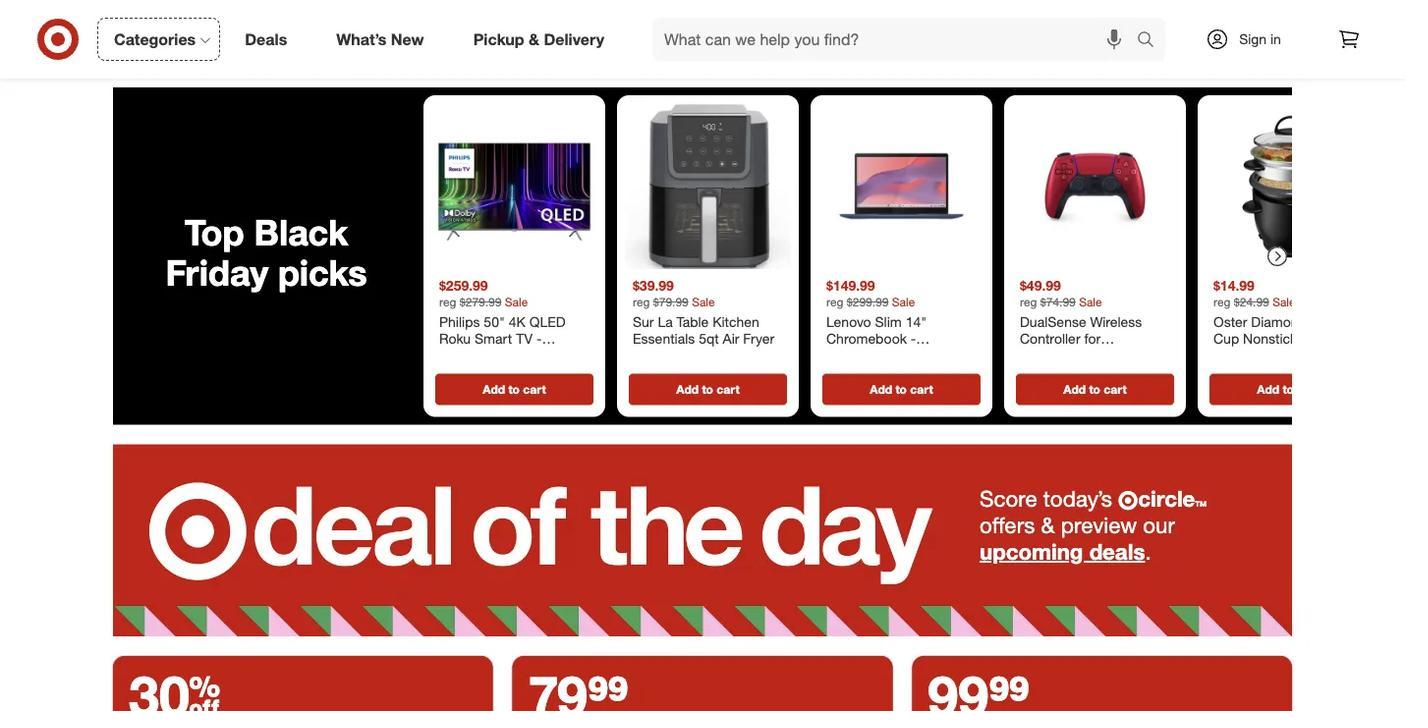 Task type: locate. For each thing, give the bounding box(es) containing it.
kitchen
[[713, 313, 760, 330]]

.
[[1145, 538, 1152, 565]]

reg left $74.99
[[1020, 294, 1037, 309]]

1 vertical spatial &
[[1041, 512, 1055, 539]]

3 to from the left
[[896, 382, 907, 397]]

add for $39.99
[[677, 382, 699, 397]]

add down $299.99
[[870, 382, 893, 397]]

reg inside $14.99 reg $24.99 sale oster diamondforce 6 cup nonstick  electric rice cooker - black
[[1214, 294, 1231, 309]]

1 sale from the left
[[505, 294, 528, 309]]

add to cart for $39.99
[[677, 382, 740, 397]]

2 add to cart button from the left
[[629, 374, 787, 406]]

2 add to cart from the left
[[677, 382, 740, 397]]

5 add to cart button from the left
[[1210, 374, 1368, 406]]

add to cart down "$279.99"
[[483, 382, 546, 397]]

$259.99 reg $279.99 sale
[[439, 277, 528, 309]]

air
[[723, 330, 740, 348]]

1 vertical spatial black
[[1303, 348, 1337, 365]]

1 to from the left
[[509, 382, 520, 397]]

$74.99
[[1041, 294, 1076, 309]]

oster
[[1214, 313, 1248, 330]]

black right -
[[1303, 348, 1337, 365]]

reg inside $259.99 reg $279.99 sale
[[439, 294, 457, 309]]

sale inside $14.99 reg $24.99 sale oster diamondforce 6 cup nonstick  electric rice cooker - black
[[1273, 294, 1296, 309]]

5 reg from the left
[[1214, 294, 1231, 309]]

reg left $299.99
[[827, 294, 844, 309]]

5 sale from the left
[[1273, 294, 1296, 309]]

to for $39.99
[[702, 382, 714, 397]]

$39.99 reg $79.99 sale sur la table kitchen essentials 5qt air fryer
[[633, 277, 775, 348]]

reg up sur
[[633, 294, 650, 309]]

add to cart button down 5qt
[[629, 374, 787, 406]]

cart for $49.99
[[1104, 382, 1127, 397]]

$299.99
[[847, 294, 889, 309]]

to for $259.99
[[509, 382, 520, 397]]

add to cart down $299.99
[[870, 382, 933, 397]]

4 cart from the left
[[1104, 382, 1127, 397]]

reg for $149.99
[[827, 294, 844, 309]]

4 add from the left
[[1064, 382, 1086, 397]]

1 reg from the left
[[439, 294, 457, 309]]

add to cart button down -
[[1210, 374, 1368, 406]]

1 add to cart from the left
[[483, 382, 546, 397]]

0 horizontal spatial black
[[254, 210, 348, 254]]

3 reg from the left
[[827, 294, 844, 309]]

2 reg from the left
[[633, 294, 650, 309]]

add
[[483, 382, 505, 397], [677, 382, 699, 397], [870, 382, 893, 397], [1064, 382, 1086, 397], [1257, 382, 1280, 397]]

4 add to cart from the left
[[1064, 382, 1127, 397]]

rice
[[1214, 348, 1241, 365]]

black inside $14.99 reg $24.99 sale oster diamondforce 6 cup nonstick  electric rice cooker - black
[[1303, 348, 1337, 365]]

sur
[[633, 313, 654, 330]]

sale for $259.99
[[505, 294, 528, 309]]

3 add to cart button from the left
[[823, 374, 981, 406]]

$24.99
[[1234, 294, 1270, 309]]

add down "$279.99"
[[483, 382, 505, 397]]

sale inside $149.99 reg $299.99 sale
[[892, 294, 915, 309]]

add to cart button down "$279.99"
[[435, 374, 594, 406]]

sale right $74.99
[[1079, 294, 1102, 309]]

add down the essentials
[[677, 382, 699, 397]]

black
[[254, 210, 348, 254], [1303, 348, 1337, 365]]

add down cooker
[[1257, 382, 1280, 397]]

sign in
[[1240, 30, 1282, 48]]

pickup & delivery link
[[457, 18, 629, 61]]

&
[[529, 30, 540, 49], [1041, 512, 1055, 539]]

$39.99
[[633, 277, 674, 294]]

top
[[184, 210, 244, 254]]

reg left "$279.99"
[[439, 294, 457, 309]]

1 cart from the left
[[523, 382, 546, 397]]

to
[[509, 382, 520, 397], [702, 382, 714, 397], [896, 382, 907, 397], [1089, 382, 1101, 397], [1283, 382, 1294, 397]]

black right the top
[[254, 210, 348, 254]]

sale for $49.99
[[1079, 294, 1102, 309]]

fryer
[[743, 330, 775, 348]]

deals
[[245, 30, 287, 49]]

categories
[[114, 30, 196, 49]]

add to cart for $149.99
[[870, 382, 933, 397]]

new
[[391, 30, 424, 49]]

$79.99
[[653, 294, 689, 309]]

search
[[1128, 32, 1176, 51]]

sale
[[505, 294, 528, 309], [692, 294, 715, 309], [892, 294, 915, 309], [1079, 294, 1102, 309], [1273, 294, 1296, 309]]

add to cart button down $74.99
[[1016, 374, 1175, 406]]

& right pickup
[[529, 30, 540, 49]]

add to cart down -
[[1257, 382, 1321, 397]]

reg inside $49.99 reg $74.99 sale
[[1020, 294, 1037, 309]]

what's new
[[336, 30, 424, 49]]

2 add from the left
[[677, 382, 699, 397]]

3 sale from the left
[[892, 294, 915, 309]]

deals
[[1090, 538, 1145, 565]]

cup
[[1214, 330, 1240, 348]]

1 horizontal spatial black
[[1303, 348, 1337, 365]]

table
[[677, 313, 709, 330]]

5 add from the left
[[1257, 382, 1280, 397]]

4 reg from the left
[[1020, 294, 1037, 309]]

3 cart from the left
[[910, 382, 933, 397]]

sale up the diamondforce
[[1273, 294, 1296, 309]]

target deal of the day image
[[113, 445, 1292, 637]]

5 to from the left
[[1283, 382, 1294, 397]]

sale up table
[[692, 294, 715, 309]]

0 horizontal spatial &
[[529, 30, 540, 49]]

pickup & delivery
[[473, 30, 604, 49]]

5 add to cart from the left
[[1257, 382, 1321, 397]]

0 vertical spatial black
[[254, 210, 348, 254]]

add to cart button for $149.99
[[823, 374, 981, 406]]

reg for $39.99
[[633, 294, 650, 309]]

1 add from the left
[[483, 382, 505, 397]]

$259.99
[[439, 277, 488, 294]]

reg
[[439, 294, 457, 309], [633, 294, 650, 309], [827, 294, 844, 309], [1020, 294, 1037, 309], [1214, 294, 1231, 309]]

search button
[[1128, 18, 1176, 65]]

3 add from the left
[[870, 382, 893, 397]]

sale inside $39.99 reg $79.99 sale sur la table kitchen essentials 5qt air fryer
[[692, 294, 715, 309]]

& right offers
[[1041, 512, 1055, 539]]

What can we help you find? suggestions appear below search field
[[653, 18, 1142, 61]]

to for $49.99
[[1089, 382, 1101, 397]]

sale right $299.99
[[892, 294, 915, 309]]

1 horizontal spatial &
[[1041, 512, 1055, 539]]

4 add to cart button from the left
[[1016, 374, 1175, 406]]

sale inside $259.99 reg $279.99 sale
[[505, 294, 528, 309]]

sale right "$279.99"
[[505, 294, 528, 309]]

score today's ◎ circle tm offers & preview our upcoming deals .
[[980, 485, 1207, 565]]

reg for $49.99
[[1020, 294, 1037, 309]]

in
[[1271, 30, 1282, 48]]

add to cart
[[483, 382, 546, 397], [677, 382, 740, 397], [870, 382, 933, 397], [1064, 382, 1127, 397], [1257, 382, 1321, 397]]

reg for $259.99
[[439, 294, 457, 309]]

add to cart button
[[435, 374, 594, 406], [629, 374, 787, 406], [823, 374, 981, 406], [1016, 374, 1175, 406], [1210, 374, 1368, 406]]

◎
[[1119, 490, 1138, 511]]

sign
[[1240, 30, 1267, 48]]

what's
[[336, 30, 387, 49]]

reg inside $149.99 reg $299.99 sale
[[827, 294, 844, 309]]

reg up oster
[[1214, 294, 1231, 309]]

add down $74.99
[[1064, 382, 1086, 397]]

4 to from the left
[[1089, 382, 1101, 397]]

diamondforce
[[1252, 313, 1342, 330]]

4 sale from the left
[[1079, 294, 1102, 309]]

sale inside $49.99 reg $74.99 sale
[[1079, 294, 1102, 309]]

add to cart down $74.99
[[1064, 382, 1127, 397]]

add to cart button down $299.99
[[823, 374, 981, 406]]

add to cart for $259.99
[[483, 382, 546, 397]]

1 add to cart button from the left
[[435, 374, 594, 406]]

2 sale from the left
[[692, 294, 715, 309]]

delivery
[[544, 30, 604, 49]]

2 to from the left
[[702, 382, 714, 397]]

reg for $14.99
[[1214, 294, 1231, 309]]

3 add to cart from the left
[[870, 382, 933, 397]]

cart
[[523, 382, 546, 397], [717, 382, 740, 397], [910, 382, 933, 397], [1104, 382, 1127, 397], [1298, 382, 1321, 397]]

add to cart down 5qt
[[677, 382, 740, 397]]

reg inside $39.99 reg $79.99 sale sur la table kitchen essentials 5qt air fryer
[[633, 294, 650, 309]]

to for $149.99
[[896, 382, 907, 397]]



Task type: vqa. For each thing, say whether or not it's contained in the screenshot.
fl inside LACROIX SPARKLING WATER LIME - 8PK/12 FL OZ CANS LACROIX
no



Task type: describe. For each thing, give the bounding box(es) containing it.
add to cart button for $259.99
[[435, 374, 594, 406]]

friday
[[166, 251, 268, 294]]

pickup
[[473, 30, 524, 49]]

add to cart for $49.99
[[1064, 382, 1127, 397]]

add for $259.99
[[483, 382, 505, 397]]

tm
[[1195, 499, 1207, 509]]

add to cart button for $49.99
[[1016, 374, 1175, 406]]

$49.99 reg $74.99 sale
[[1020, 277, 1102, 309]]

cart for $259.99
[[523, 382, 546, 397]]

preview
[[1061, 512, 1137, 539]]

sale for $149.99
[[892, 294, 915, 309]]

-
[[1294, 348, 1299, 365]]

sign in link
[[1189, 18, 1312, 61]]

$14.99
[[1214, 277, 1255, 294]]

our
[[1143, 512, 1175, 539]]

picks
[[278, 251, 367, 294]]

carousel region
[[113, 88, 1380, 445]]

deals link
[[228, 18, 312, 61]]

add to cart for $14.99
[[1257, 382, 1321, 397]]

circle
[[1138, 485, 1195, 512]]

sale for $39.99
[[692, 294, 715, 309]]

add to cart button for $39.99
[[629, 374, 787, 406]]

cart for $149.99
[[910, 382, 933, 397]]

la
[[658, 313, 673, 330]]

to for $14.99
[[1283, 382, 1294, 397]]

what's new link
[[320, 18, 449, 61]]

sale for $14.99
[[1273, 294, 1296, 309]]

$49.99
[[1020, 277, 1061, 294]]

categories link
[[97, 18, 220, 61]]

cooker
[[1245, 348, 1290, 365]]

$149.99 reg $299.99 sale
[[827, 277, 915, 309]]

upcoming
[[980, 538, 1084, 565]]

essentials
[[633, 330, 695, 348]]

top black friday picks
[[166, 210, 367, 294]]

& inside score today's ◎ circle tm offers & preview our upcoming deals .
[[1041, 512, 1055, 539]]

dualsense wireless controller for playstation 5 - volcanic red image
[[1012, 103, 1178, 269]]

add for $14.99
[[1257, 382, 1280, 397]]

philips 50" 4k qled roku smart tv - 50pul7973/f7 - special purchase image
[[431, 103, 598, 269]]

add for $49.99
[[1064, 382, 1086, 397]]

electric
[[1301, 330, 1348, 348]]

offers
[[980, 512, 1035, 539]]

lenovo slim 14" chromebook - mediatek processor - 4gb ram - 64gb flash storage - blue (82xj002dus) image
[[819, 103, 985, 269]]

$279.99
[[460, 294, 502, 309]]

add to cart button for $14.99
[[1210, 374, 1368, 406]]

5qt
[[699, 330, 719, 348]]

2 cart from the left
[[717, 382, 740, 397]]

oster diamondforce 6 cup nonstick  electric rice cooker - black image
[[1206, 103, 1372, 269]]

$14.99 reg $24.99 sale oster diamondforce 6 cup nonstick  electric rice cooker - black
[[1214, 277, 1353, 365]]

nonstick
[[1243, 330, 1298, 348]]

sur la table kitchen essentials 5qt air fryer image
[[625, 103, 791, 269]]

$149.99
[[827, 277, 875, 294]]

today's
[[1044, 485, 1112, 512]]

black inside top black friday picks
[[254, 210, 348, 254]]

score
[[980, 485, 1038, 512]]

6
[[1346, 313, 1353, 330]]

add for $149.99
[[870, 382, 893, 397]]

0 vertical spatial &
[[529, 30, 540, 49]]

5 cart from the left
[[1298, 382, 1321, 397]]



